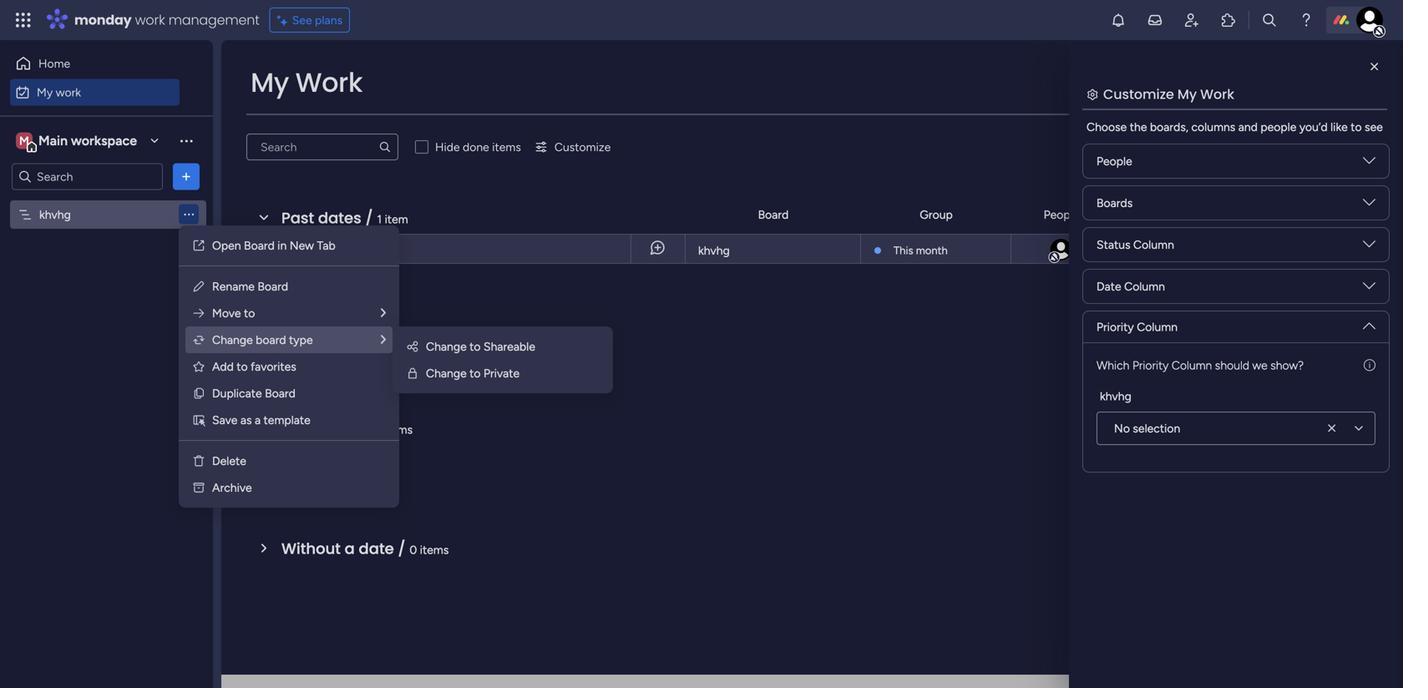 Task type: describe. For each thing, give the bounding box(es) containing it.
past
[[281, 208, 314, 229]]

no
[[1114, 421, 1130, 436]]

my work
[[37, 85, 81, 99]]

duplicate
[[212, 386, 262, 401]]

dapulse dropdown down arrow image
[[1363, 238, 1376, 257]]

show?
[[1271, 358, 1304, 373]]

column for status column
[[1134, 238, 1174, 252]]

duplicate board
[[212, 386, 296, 401]]

my work
[[251, 64, 363, 101]]

date for date
[[1158, 208, 1183, 222]]

items right done on the top of page
[[492, 140, 521, 154]]

v2 info image
[[1364, 357, 1376, 374]]

save
[[212, 413, 238, 427]]

rename board
[[212, 279, 288, 294]]

1 vertical spatial priority
[[1133, 358, 1169, 373]]

date for date column
[[1097, 279, 1122, 294]]

shareable
[[484, 340, 535, 354]]

prio
[[1385, 208, 1403, 222]]

0 inside next week / 0 items
[[373, 423, 381, 437]]

home button
[[10, 50, 180, 77]]

nov
[[1139, 242, 1160, 256]]

move
[[212, 306, 241, 320]]

project
[[271, 242, 309, 256]]

as
[[240, 413, 252, 427]]

boards
[[1097, 196, 1133, 210]]

items up this week / 0 items on the left bottom of page
[[355, 302, 384, 317]]

to right move
[[244, 306, 255, 320]]

which
[[1097, 358, 1130, 373]]

m
[[19, 134, 29, 148]]

09:00
[[1178, 242, 1208, 256]]

board for open board in new tab
[[244, 238, 275, 253]]

change to private image
[[406, 367, 419, 380]]

we
[[1253, 358, 1268, 373]]

boards,
[[1150, 120, 1189, 134]]

apps image
[[1220, 12, 1237, 28]]

private
[[484, 366, 520, 380]]

board for rename board
[[258, 279, 288, 294]]

no selection
[[1114, 421, 1181, 436]]

see
[[1365, 120, 1383, 134]]

delete
[[212, 454, 246, 468]]

status for status
[[1270, 208, 1304, 222]]

workspace options image
[[178, 132, 195, 149]]

to for shareable
[[470, 340, 481, 354]]

my for my work
[[37, 85, 53, 99]]

priority column
[[1097, 320, 1178, 334]]

0 inside this week / 0 items
[[370, 363, 378, 377]]

change board type
[[212, 333, 313, 347]]

0 vertical spatial priority
[[1097, 320, 1134, 334]]

and
[[1239, 120, 1258, 134]]

move to image
[[192, 307, 205, 320]]

0 items
[[344, 302, 384, 317]]

move to
[[212, 306, 255, 320]]

15,
[[1162, 242, 1175, 256]]

change board type image
[[192, 333, 205, 347]]

/ right date
[[398, 538, 406, 560]]

to for private
[[470, 366, 481, 380]]

options image
[[178, 168, 195, 185]]

change for change board type
[[212, 333, 253, 347]]

open board in new tab image
[[192, 239, 205, 252]]

item
[[385, 212, 408, 226]]

main
[[38, 133, 68, 149]]

next week / 0 items
[[281, 418, 413, 439]]

customize for customize
[[555, 140, 611, 154]]

/ for next week /
[[362, 418, 370, 439]]

0 horizontal spatial people
[[1044, 208, 1080, 222]]

gary orlando image
[[1357, 7, 1383, 33]]

1 inside past dates / 1 item
[[377, 212, 382, 226]]

0 up this week / 0 items on the left bottom of page
[[344, 302, 352, 317]]

my work button
[[10, 79, 180, 106]]

items inside this week / 0 items
[[381, 363, 410, 377]]

new
[[290, 238, 314, 253]]

invite members image
[[1184, 12, 1200, 28]]

management
[[169, 10, 260, 29]]

like
[[1331, 120, 1348, 134]]

people
[[1261, 120, 1297, 134]]

template
[[264, 413, 311, 427]]

dates
[[318, 208, 361, 229]]

without
[[281, 538, 341, 560]]

dapulse dropdown down arrow image for priority column
[[1363, 313, 1376, 332]]

archive
[[212, 481, 252, 495]]

dapulse dropdown down arrow image for people
[[1363, 155, 1376, 173]]

workspace selection element
[[16, 131, 140, 152]]

you'd
[[1300, 120, 1328, 134]]

duplicate board image
[[192, 387, 205, 400]]

am
[[1211, 242, 1227, 256]]

date column
[[1097, 279, 1165, 294]]

add to favorites
[[212, 360, 296, 374]]

see plans
[[292, 13, 343, 27]]

main content containing past dates /
[[221, 40, 1403, 688]]

list arrow image for change board type
[[381, 334, 386, 346]]

khvhg list box
[[0, 197, 213, 454]]

tab
[[317, 238, 336, 253]]

list arrow image for move to
[[381, 307, 386, 319]]

items inside without a date / 0 items
[[420, 543, 449, 557]]

0 horizontal spatial 1
[[312, 242, 317, 256]]

khvhg for khvhg link
[[698, 243, 730, 258]]

workspace image
[[16, 132, 33, 150]]

home
[[38, 56, 70, 71]]

past dates / 1 item
[[281, 208, 408, 229]]

archive image
[[192, 481, 205, 495]]

done
[[463, 140, 489, 154]]

project 1
[[271, 242, 317, 256]]

search everything image
[[1261, 12, 1278, 28]]

open board in new tab
[[212, 238, 336, 253]]

favorites
[[251, 360, 296, 374]]

monday
[[74, 10, 132, 29]]

board
[[256, 333, 286, 347]]

rename
[[212, 279, 255, 294]]



Task type: locate. For each thing, give the bounding box(es) containing it.
hide
[[435, 140, 460, 154]]

status
[[1270, 208, 1304, 222], [1097, 238, 1131, 252]]

which priority column should we show?
[[1097, 358, 1304, 373]]

my inside main content
[[1178, 85, 1197, 104]]

dapulse dropdown down arrow image down dapulse dropdown down arrow image on the top right of the page
[[1363, 280, 1376, 299]]

week
[[316, 358, 355, 379], [319, 418, 358, 439]]

items inside next week / 0 items
[[384, 423, 413, 437]]

this left "month"
[[894, 244, 913, 257]]

2 dapulse dropdown down arrow image from the top
[[1363, 196, 1376, 215]]

my inside "button"
[[37, 85, 53, 99]]

to up change to private
[[470, 340, 481, 354]]

1 vertical spatial status
[[1097, 238, 1131, 252]]

items right date
[[420, 543, 449, 557]]

work down home
[[56, 85, 81, 99]]

0 vertical spatial 1
[[377, 212, 382, 226]]

month
[[916, 244, 948, 257]]

work right monday
[[135, 10, 165, 29]]

change down the move to
[[212, 333, 253, 347]]

column
[[1134, 238, 1174, 252], [1124, 279, 1165, 294], [1137, 320, 1178, 334], [1172, 358, 1212, 373]]

column for date column
[[1124, 279, 1165, 294]]

a
[[255, 413, 261, 427], [345, 538, 355, 560]]

choose the boards, columns and people you'd like to see
[[1087, 120, 1383, 134]]

to right the add in the left of the page
[[237, 360, 248, 374]]

1 vertical spatial list arrow image
[[381, 334, 386, 346]]

1 horizontal spatial status
[[1270, 208, 1304, 222]]

priority up the which
[[1097, 320, 1134, 334]]

add
[[212, 360, 234, 374]]

0 vertical spatial khvhg
[[39, 208, 71, 222]]

2 horizontal spatial khvhg
[[1100, 389, 1132, 403]]

column down date column
[[1137, 320, 1178, 334]]

next
[[281, 418, 315, 439]]

0
[[344, 302, 352, 317], [370, 363, 378, 377], [373, 423, 381, 437], [410, 543, 417, 557]]

workspace
[[71, 133, 137, 149]]

customize button
[[528, 134, 618, 160]]

1 vertical spatial khvhg
[[698, 243, 730, 258]]

/ for this week /
[[359, 358, 367, 379]]

0 vertical spatial this
[[894, 244, 913, 257]]

1 horizontal spatial a
[[345, 538, 355, 560]]

column for priority column
[[1137, 320, 1178, 334]]

/ down this week / 0 items on the left bottom of page
[[362, 418, 370, 439]]

work down plans
[[295, 64, 363, 101]]

0 right date
[[410, 543, 417, 557]]

change right change to private 'image'
[[426, 366, 467, 380]]

board for duplicate board
[[265, 386, 296, 401]]

work for my
[[56, 85, 81, 99]]

priority
[[1097, 320, 1134, 334], [1133, 358, 1169, 373]]

priority right the which
[[1133, 358, 1169, 373]]

select product image
[[15, 12, 32, 28]]

Search in workspace field
[[35, 167, 139, 186]]

in
[[278, 238, 287, 253]]

type
[[289, 333, 313, 347]]

0 horizontal spatial status
[[1097, 238, 1131, 252]]

1 horizontal spatial 1
[[377, 212, 382, 226]]

people
[[1097, 154, 1132, 168], [1044, 208, 1080, 222]]

rename board image
[[192, 280, 205, 293]]

week for next
[[319, 418, 358, 439]]

search image
[[378, 140, 392, 154]]

/ for past dates /
[[365, 208, 373, 229]]

change for change to shareable
[[426, 340, 467, 354]]

dapulse dropdown down arrow image
[[1363, 155, 1376, 173], [1363, 196, 1376, 215], [1363, 280, 1376, 299], [1363, 313, 1376, 332]]

1 vertical spatial customize
[[555, 140, 611, 154]]

to right like
[[1351, 120, 1362, 134]]

/ left change to private 'image'
[[359, 358, 367, 379]]

status for status column
[[1097, 238, 1131, 252]]

0 vertical spatial status
[[1270, 208, 1304, 222]]

notifications image
[[1110, 12, 1127, 28]]

dapulse dropdown down arrow image up v2 info icon at the bottom right of the page
[[1363, 313, 1376, 332]]

nov 15, 09:00 am
[[1139, 242, 1227, 256]]

board right rename
[[258, 279, 288, 294]]

change to shareable
[[426, 340, 535, 354]]

1
[[377, 212, 382, 226], [312, 242, 317, 256]]

2 horizontal spatial my
[[1178, 85, 1197, 104]]

work inside "button"
[[56, 85, 81, 99]]

1 horizontal spatial people
[[1097, 154, 1132, 168]]

customize my work
[[1103, 85, 1235, 104]]

customize inside button
[[555, 140, 611, 154]]

0 vertical spatial date
[[1158, 208, 1183, 222]]

0 horizontal spatial date
[[1097, 279, 1122, 294]]

v2 overdue deadline image
[[1118, 241, 1131, 257]]

0 vertical spatial list arrow image
[[381, 307, 386, 319]]

save as a template image
[[192, 413, 205, 427]]

plans
[[315, 13, 343, 27]]

date down v2 overdue deadline icon
[[1097, 279, 1122, 294]]

status column
[[1097, 238, 1174, 252]]

gary orlando image
[[1049, 237, 1074, 262]]

board up khvhg link
[[758, 208, 789, 222]]

main content
[[221, 40, 1403, 688]]

list arrow image up this week / 0 items on the left bottom of page
[[381, 307, 386, 319]]

1 vertical spatial a
[[345, 538, 355, 560]]

0 horizontal spatial a
[[255, 413, 261, 427]]

1 vertical spatial 1
[[312, 242, 317, 256]]

week up next week / 0 items
[[316, 358, 355, 379]]

khvhg group
[[1097, 388, 1376, 445]]

1 horizontal spatial khvhg
[[698, 243, 730, 258]]

Filter dashboard by text search field
[[246, 134, 398, 160]]

a left date
[[345, 538, 355, 560]]

1 horizontal spatial date
[[1158, 208, 1183, 222]]

0 horizontal spatial khvhg
[[39, 208, 71, 222]]

save as a template
[[212, 413, 311, 427]]

dapulse dropdown down arrow image down see
[[1363, 155, 1376, 173]]

change to private
[[426, 366, 520, 380]]

dapulse dropdown down arrow image left prio
[[1363, 196, 1376, 215]]

without a date / 0 items
[[281, 538, 449, 560]]

items down change to shareable image
[[381, 363, 410, 377]]

week right next
[[319, 418, 358, 439]]

4 dapulse dropdown down arrow image from the top
[[1363, 313, 1376, 332]]

0 horizontal spatial my
[[37, 85, 53, 99]]

1 list arrow image from the top
[[381, 307, 386, 319]]

0 vertical spatial people
[[1097, 154, 1132, 168]]

0 vertical spatial customize
[[1103, 85, 1174, 104]]

the
[[1130, 120, 1147, 134]]

this month
[[894, 244, 948, 257]]

group
[[920, 208, 953, 222]]

people up gary orlando image
[[1044, 208, 1080, 222]]

1 dapulse dropdown down arrow image from the top
[[1363, 155, 1376, 173]]

list arrow image left change to shareable image
[[381, 334, 386, 346]]

1 horizontal spatial this
[[894, 244, 913, 257]]

should
[[1215, 358, 1250, 373]]

my for my work
[[251, 64, 289, 101]]

change
[[212, 333, 253, 347], [426, 340, 467, 354], [426, 366, 467, 380]]

delete image
[[192, 454, 205, 468]]

customize for customize my work
[[1103, 85, 1174, 104]]

dapulse dropdown down arrow image for boards
[[1363, 196, 1376, 215]]

khvhg link
[[696, 235, 850, 265]]

board down favorites
[[265, 386, 296, 401]]

monday work management
[[74, 10, 260, 29]]

board left in
[[244, 238, 275, 253]]

1 vertical spatial week
[[319, 418, 358, 439]]

selection
[[1133, 421, 1181, 436]]

change right change to shareable image
[[426, 340, 467, 354]]

my up boards,
[[1178, 85, 1197, 104]]

1 left 'item'
[[377, 212, 382, 226]]

0 horizontal spatial work
[[56, 85, 81, 99]]

a right as
[[255, 413, 261, 427]]

1 vertical spatial this
[[281, 358, 312, 379]]

work
[[135, 10, 165, 29], [56, 85, 81, 99]]

open
[[212, 238, 241, 253]]

0 left change to private 'image'
[[370, 363, 378, 377]]

column right v2 overdue deadline icon
[[1134, 238, 1174, 252]]

khvhg inside list box
[[39, 208, 71, 222]]

khvhg heading
[[1100, 388, 1132, 405]]

None search field
[[246, 134, 398, 160]]

change for change to private
[[426, 366, 467, 380]]

0 down this week / 0 items on the left bottom of page
[[373, 423, 381, 437]]

dapulse dropdown down arrow image for date column
[[1363, 280, 1376, 299]]

0 vertical spatial work
[[135, 10, 165, 29]]

main workspace
[[38, 133, 137, 149]]

column down nov
[[1124, 279, 1165, 294]]

work for monday
[[135, 10, 165, 29]]

this
[[894, 244, 913, 257], [281, 358, 312, 379]]

1 horizontal spatial customize
[[1103, 85, 1174, 104]]

my
[[251, 64, 289, 101], [1178, 85, 1197, 104], [37, 85, 53, 99]]

week for this
[[316, 358, 355, 379]]

0 vertical spatial a
[[255, 413, 261, 427]]

1 horizontal spatial my
[[251, 64, 289, 101]]

1 vertical spatial date
[[1097, 279, 1122, 294]]

/ left 'item'
[[365, 208, 373, 229]]

this down the type
[[281, 358, 312, 379]]

items
[[492, 140, 521, 154], [355, 302, 384, 317], [381, 363, 410, 377], [384, 423, 413, 437], [420, 543, 449, 557]]

this week / 0 items
[[281, 358, 410, 379]]

1 horizontal spatial work
[[1200, 85, 1235, 104]]

inbox image
[[1147, 12, 1164, 28]]

column left should in the bottom of the page
[[1172, 358, 1212, 373]]

hide done items
[[435, 140, 521, 154]]

0 horizontal spatial this
[[281, 358, 312, 379]]

items down change to private 'image'
[[384, 423, 413, 437]]

1 vertical spatial work
[[56, 85, 81, 99]]

columns
[[1192, 120, 1236, 134]]

change to shareable image
[[406, 340, 419, 353]]

to left private
[[470, 366, 481, 380]]

2 list arrow image from the top
[[381, 334, 386, 346]]

date
[[359, 538, 394, 560]]

0 horizontal spatial customize
[[555, 140, 611, 154]]

work up columns
[[1200, 85, 1235, 104]]

this for month
[[894, 244, 913, 257]]

to for favorites
[[237, 360, 248, 374]]

date up the 15, at right top
[[1158, 208, 1183, 222]]

0 inside without a date / 0 items
[[410, 543, 417, 557]]

khvhg inside group
[[1100, 389, 1132, 403]]

none search field inside main content
[[246, 134, 398, 160]]

see plans button
[[270, 8, 350, 33]]

see
[[292, 13, 312, 27]]

0 vertical spatial week
[[316, 358, 355, 379]]

my down home
[[37, 85, 53, 99]]

3 dapulse dropdown down arrow image from the top
[[1363, 280, 1376, 299]]

my down the see plans button
[[251, 64, 289, 101]]

khvhg for khvhg group
[[1100, 389, 1132, 403]]

1 left tab
[[312, 242, 317, 256]]

choose
[[1087, 120, 1127, 134]]

list arrow image
[[381, 307, 386, 319], [381, 334, 386, 346]]

1 vertical spatial people
[[1044, 208, 1080, 222]]

board
[[758, 208, 789, 222], [244, 238, 275, 253], [258, 279, 288, 294], [265, 386, 296, 401]]

0 horizontal spatial work
[[295, 64, 363, 101]]

help image
[[1298, 12, 1315, 28]]

people down choose
[[1097, 154, 1132, 168]]

option
[[0, 200, 213, 203]]

add to favorites image
[[192, 360, 205, 373]]

2 vertical spatial khvhg
[[1100, 389, 1132, 403]]

1 horizontal spatial work
[[135, 10, 165, 29]]

this for week
[[281, 358, 312, 379]]



Task type: vqa. For each thing, say whether or not it's contained in the screenshot.
'See' on the top of the page
yes



